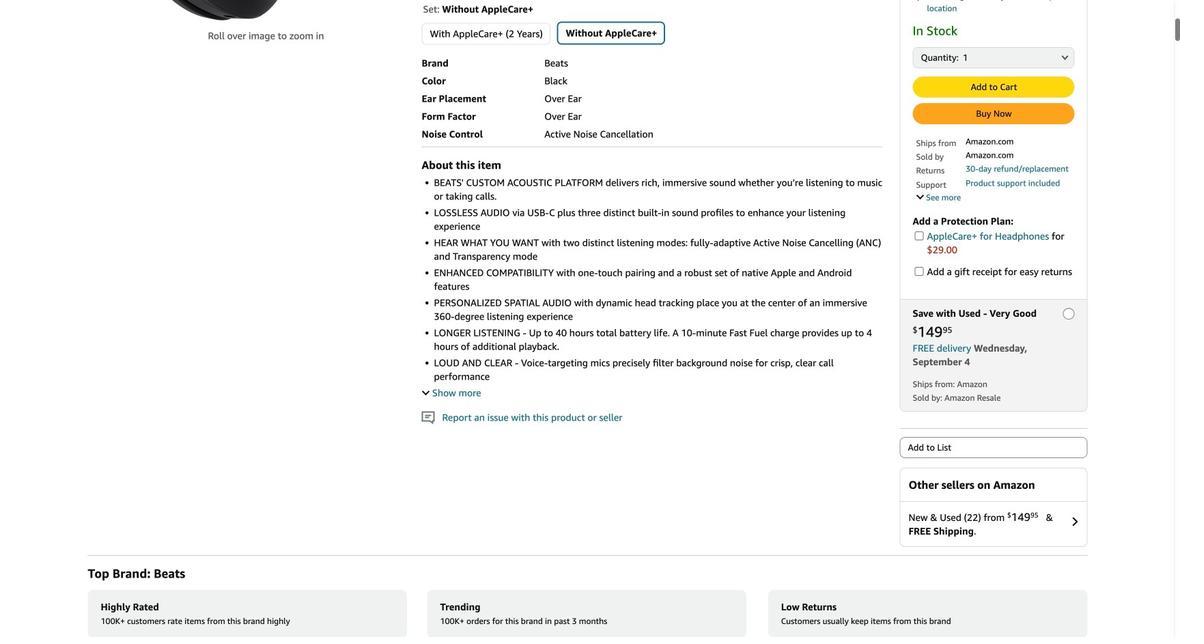 Task type: vqa. For each thing, say whether or not it's contained in the screenshot.
the meat
no



Task type: describe. For each thing, give the bounding box(es) containing it.
0 horizontal spatial extender expand image
[[422, 388, 430, 395]]



Task type: locate. For each thing, give the bounding box(es) containing it.
beats studio pro - wireless bluetooth noise cancelling headphones - personalized spatial audio, usb-c lossless audio, apple &amp; android compatibility, up to 40 hours battery life - black image
[[144, 0, 389, 21]]

report an issue with this product or seller image
[[422, 411, 435, 424]]

1 vertical spatial extender expand image
[[422, 388, 430, 395]]

None radio
[[901, 438, 1087, 458]]

option group
[[418, 19, 883, 51]]

None button
[[914, 77, 1074, 97]]

heading
[[913, 216, 1014, 227]]

None checkbox
[[915, 232, 924, 241], [915, 267, 924, 276], [915, 232, 924, 241], [915, 267, 924, 276]]

extender expand image
[[917, 192, 924, 200], [422, 388, 430, 395]]

dropdown image
[[1062, 55, 1069, 60]]

None submit
[[914, 104, 1074, 124]]

0 vertical spatial extender expand image
[[917, 192, 924, 200]]

1 horizontal spatial extender expand image
[[917, 192, 924, 200]]



